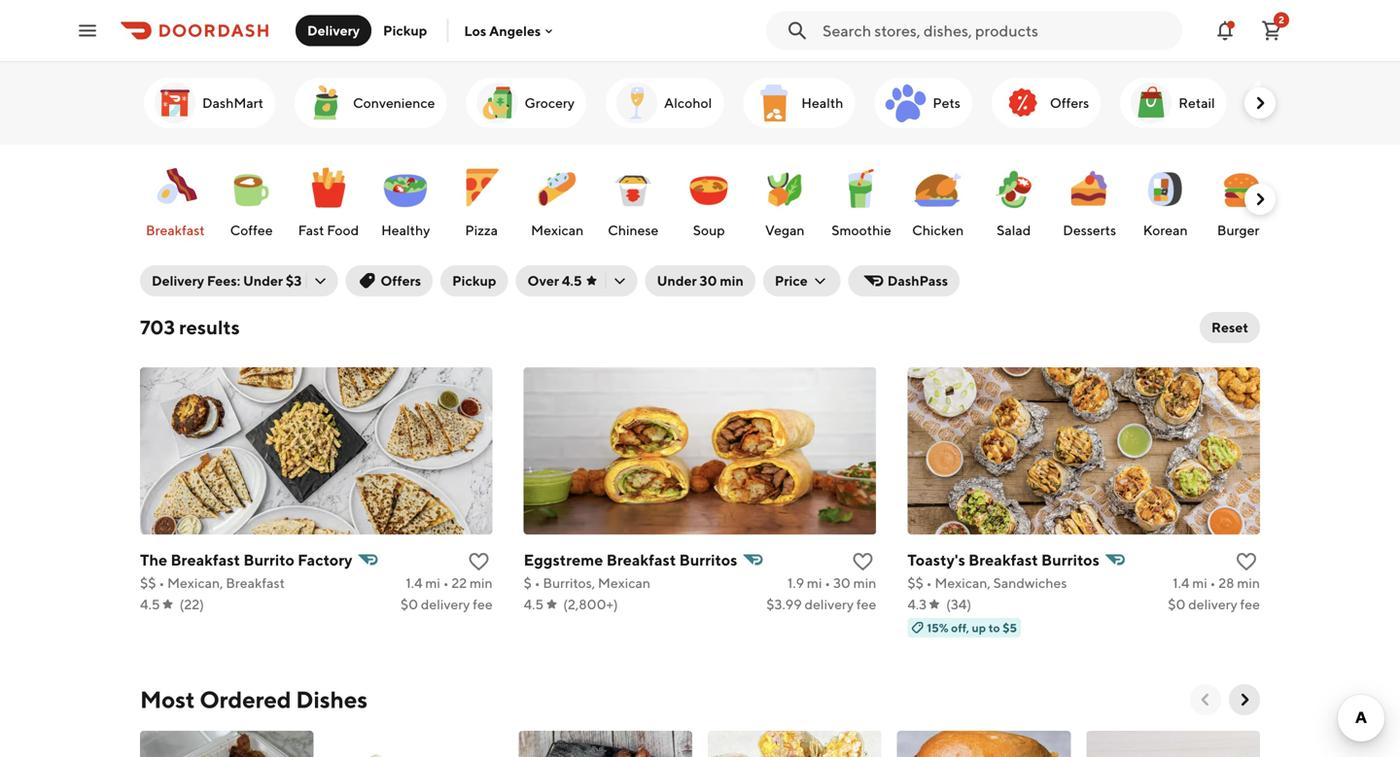 Task type: locate. For each thing, give the bounding box(es) containing it.
$$ up 4.3
[[908, 575, 924, 591]]

0 horizontal spatial mexican,
[[167, 575, 223, 591]]

burritos for toasty's breakfast burritos
[[1041, 551, 1100, 569]]

dishes
[[296, 686, 368, 714]]

$3.99 delivery fee
[[766, 597, 876, 613]]

2 horizontal spatial mi
[[1192, 575, 1207, 591]]

1 delivery from the left
[[421, 597, 470, 613]]

dashpass button
[[849, 265, 960, 297]]

price
[[775, 273, 808, 289]]

pizza
[[465, 222, 498, 238]]

0 horizontal spatial 30
[[700, 273, 717, 289]]

1 horizontal spatial mi
[[807, 575, 822, 591]]

offers button
[[346, 265, 433, 297]]

2 mi from the left
[[807, 575, 822, 591]]

$​0 delivery fee
[[401, 597, 493, 613], [1168, 597, 1260, 613]]

0 horizontal spatial delivery
[[421, 597, 470, 613]]

0 horizontal spatial $$
[[140, 575, 156, 591]]

grocery image
[[474, 80, 521, 126]]

min for the breakfast burrito factory
[[470, 575, 493, 591]]

3 fee from the left
[[1240, 597, 1260, 613]]

delivery for eggstreme breakfast burritos
[[805, 597, 854, 613]]

1 fee from the left
[[473, 597, 493, 613]]

pickup button down pizza
[[441, 265, 508, 297]]

2 click to add this store to your saved list image from the left
[[1235, 550, 1258, 574]]

0 horizontal spatial burritos
[[679, 551, 737, 569]]

min for eggstreme breakfast burritos
[[853, 575, 876, 591]]

4.5 down $
[[524, 597, 544, 613]]

dashmart link
[[144, 78, 275, 128]]

reset button
[[1200, 312, 1260, 343]]

0 horizontal spatial offers
[[381, 273, 421, 289]]

1 horizontal spatial fee
[[857, 597, 876, 613]]

dashmart
[[202, 95, 263, 111]]

1 mi from the left
[[425, 575, 440, 591]]

4.5 left (22)
[[140, 597, 160, 613]]

mexican
[[531, 222, 584, 238], [598, 575, 651, 591]]

2 $​0 delivery fee from the left
[[1168, 597, 1260, 613]]

1 vertical spatial offers
[[381, 273, 421, 289]]

click to add this store to your saved list image for toasty's breakfast burritos
[[1235, 550, 1258, 574]]

desserts
[[1063, 222, 1116, 238]]

retail link
[[1120, 78, 1227, 128]]

pickup down pizza
[[452, 273, 496, 289]]

over
[[528, 273, 559, 289]]

delivery left the fees:
[[152, 273, 204, 289]]

fee for eggstreme breakfast burritos
[[857, 597, 876, 613]]

1 horizontal spatial mexican
[[598, 575, 651, 591]]

4.5
[[562, 273, 582, 289], [140, 597, 160, 613], [524, 597, 544, 613]]

2 delivery from the left
[[805, 597, 854, 613]]

4.5 right "over"
[[562, 273, 582, 289]]

• left the 22
[[443, 575, 449, 591]]

3 delivery from the left
[[1188, 597, 1238, 613]]

open menu image
[[76, 19, 99, 42]]

burritos for eggstreme breakfast burritos
[[679, 551, 737, 569]]

breakfast for toasty's
[[969, 551, 1038, 569]]

breakfast up $$ • mexican, sandwiches
[[969, 551, 1038, 569]]

mi left 28
[[1192, 575, 1207, 591]]

retail image
[[1128, 80, 1175, 126]]

fee down 1.4 mi • 28 min
[[1240, 597, 1260, 613]]

0 vertical spatial pickup button
[[371, 15, 439, 46]]

703 results
[[140, 316, 240, 339]]

next button of carousel image up burgers
[[1250, 190, 1270, 209]]

results
[[179, 316, 240, 339]]

1 horizontal spatial pickup
[[452, 273, 496, 289]]

2 horizontal spatial delivery
[[1188, 597, 1238, 613]]

0 horizontal spatial pickup
[[383, 22, 427, 38]]

•
[[159, 575, 165, 591], [443, 575, 449, 591], [535, 575, 540, 591], [825, 575, 831, 591], [926, 575, 932, 591], [1210, 575, 1216, 591]]

$​0
[[401, 597, 418, 613], [1168, 597, 1186, 613]]

$$
[[140, 575, 156, 591], [908, 575, 924, 591]]

30
[[700, 273, 717, 289], [833, 575, 851, 591]]

1 horizontal spatial mexican,
[[935, 575, 991, 591]]

0 horizontal spatial delivery
[[152, 273, 204, 289]]

under
[[243, 273, 283, 289], [657, 273, 697, 289]]

$3.99
[[766, 597, 802, 613]]

2 1.4 from the left
[[1173, 575, 1190, 591]]

1 vertical spatial 30
[[833, 575, 851, 591]]

offers right 'offers' icon at the top of the page
[[1050, 95, 1089, 111]]

delivery up convenience icon
[[307, 22, 360, 38]]

delivery inside button
[[307, 22, 360, 38]]

delivery
[[421, 597, 470, 613], [805, 597, 854, 613], [1188, 597, 1238, 613]]

2 $$ from the left
[[908, 575, 924, 591]]

mi
[[425, 575, 440, 591], [807, 575, 822, 591], [1192, 575, 1207, 591]]

$​0 for toasty's breakfast burritos
[[1168, 597, 1186, 613]]

chicken
[[912, 222, 964, 238]]

offers
[[1050, 95, 1089, 111], [381, 273, 421, 289]]

1 vertical spatial next button of carousel image
[[1250, 190, 1270, 209]]

2 button
[[1252, 11, 1291, 50]]

0 horizontal spatial fee
[[473, 597, 493, 613]]

• left 28
[[1210, 575, 1216, 591]]

2 $​0 from the left
[[1168, 597, 1186, 613]]

mexican, for toasty's
[[935, 575, 991, 591]]

1 horizontal spatial $$
[[908, 575, 924, 591]]

15% off, up to $5
[[927, 621, 1017, 635]]

0 horizontal spatial $​0 delivery fee
[[401, 597, 493, 613]]

min down click to add this store to your saved list icon
[[470, 575, 493, 591]]

the breakfast burrito factory
[[140, 551, 352, 569]]

1 click to add this store to your saved list image from the left
[[851, 550, 874, 574]]

1 burritos from the left
[[679, 551, 737, 569]]

1.4 for the breakfast burrito factory
[[406, 575, 423, 591]]

the
[[140, 551, 167, 569]]

over 4.5
[[528, 273, 582, 289]]

breakfast up $ • burritos, mexican
[[606, 551, 676, 569]]

off,
[[951, 621, 969, 635]]

1 horizontal spatial burritos
[[1041, 551, 1100, 569]]

under inside under 30 min button
[[657, 273, 697, 289]]

1.4 for toasty's breakfast burritos
[[1173, 575, 1190, 591]]

mi for toasty's breakfast burritos
[[1192, 575, 1207, 591]]

offers down healthy
[[381, 273, 421, 289]]

0 horizontal spatial under
[[243, 273, 283, 289]]

0 horizontal spatial click to add this store to your saved list image
[[851, 550, 874, 574]]

next button of carousel image right the retail
[[1250, 93, 1270, 113]]

1 $$ from the left
[[140, 575, 156, 591]]

1 horizontal spatial 1.4
[[1173, 575, 1190, 591]]

1 vertical spatial pickup
[[452, 273, 496, 289]]

0 horizontal spatial mi
[[425, 575, 440, 591]]

pickup button
[[371, 15, 439, 46], [441, 265, 508, 297]]

1 horizontal spatial delivery
[[307, 22, 360, 38]]

0 vertical spatial 30
[[700, 273, 717, 289]]

$ • burritos, mexican
[[524, 575, 651, 591]]

$​0 delivery fee down 1.4 mi • 22 min
[[401, 597, 493, 613]]

2 horizontal spatial fee
[[1240, 597, 1260, 613]]

ordered
[[200, 686, 291, 714]]

30 up the $3.99 delivery fee
[[833, 575, 851, 591]]

delivery down 1.4 mi • 22 min
[[421, 597, 470, 613]]

2 horizontal spatial 4.5
[[562, 273, 582, 289]]

sandwiches
[[993, 575, 1067, 591]]

fee down the 1.9 mi • 30 min
[[857, 597, 876, 613]]

1 mexican, from the left
[[167, 575, 223, 591]]

• down "toasty's"
[[926, 575, 932, 591]]

breakfast up $$ • mexican, breakfast
[[171, 551, 240, 569]]

30 down soup
[[700, 273, 717, 289]]

1 horizontal spatial $​0
[[1168, 597, 1186, 613]]

under left $3
[[243, 273, 283, 289]]

mi for the breakfast burrito factory
[[425, 575, 440, 591]]

delivery down 1.4 mi • 28 min
[[1188, 597, 1238, 613]]

under down soup
[[657, 273, 697, 289]]

min right 28
[[1237, 575, 1260, 591]]

1 vertical spatial mexican
[[598, 575, 651, 591]]

chinese
[[608, 222, 659, 238]]

los angeles
[[464, 23, 541, 39]]

mexican up over 4.5
[[531, 222, 584, 238]]

1 horizontal spatial click to add this store to your saved list image
[[1235, 550, 1258, 574]]

0 vertical spatial offers
[[1050, 95, 1089, 111]]

los
[[464, 23, 486, 39]]

Store search: begin typing to search for stores available on DoorDash text field
[[823, 20, 1171, 41]]

1 $​0 delivery fee from the left
[[401, 597, 493, 613]]

1 vertical spatial delivery
[[152, 273, 204, 289]]

1.4 left 28
[[1173, 575, 1190, 591]]

2 fee from the left
[[857, 597, 876, 613]]

factory
[[298, 551, 352, 569]]

pickup
[[383, 22, 427, 38], [452, 273, 496, 289]]

next button of carousel image right previous button of carousel image
[[1235, 690, 1254, 710]]

next button of carousel image
[[1250, 93, 1270, 113], [1250, 190, 1270, 209], [1235, 690, 1254, 710]]

703
[[140, 316, 175, 339]]

3 mi from the left
[[1192, 575, 1207, 591]]

2 mexican, from the left
[[935, 575, 991, 591]]

$​0 down 1.4 mi • 28 min
[[1168, 597, 1186, 613]]

min up the $3.99 delivery fee
[[853, 575, 876, 591]]

convenience image
[[302, 80, 349, 126]]

click to add this store to your saved list image up the 1.9 mi • 30 min
[[851, 550, 874, 574]]

0 horizontal spatial $​0
[[401, 597, 418, 613]]

$​0 down 1.4 mi • 22 min
[[401, 597, 418, 613]]

1 horizontal spatial 30
[[833, 575, 851, 591]]

• down the
[[159, 575, 165, 591]]

click to add this store to your saved list image up 1.4 mi • 28 min
[[1235, 550, 1258, 574]]

0 vertical spatial delivery
[[307, 22, 360, 38]]

pickup button left los
[[371, 15, 439, 46]]

mexican, up (34)
[[935, 575, 991, 591]]

1.4
[[406, 575, 423, 591], [1173, 575, 1190, 591]]

0 horizontal spatial 1.4
[[406, 575, 423, 591]]

1 vertical spatial pickup button
[[441, 265, 508, 297]]

pets image
[[882, 80, 929, 126]]

• right $
[[535, 575, 540, 591]]

1 horizontal spatial 4.5
[[524, 597, 544, 613]]

3 • from the left
[[535, 575, 540, 591]]

1 horizontal spatial offers
[[1050, 95, 1089, 111]]

2 vertical spatial next button of carousel image
[[1235, 690, 1254, 710]]

0 vertical spatial pickup
[[383, 22, 427, 38]]

1.4 mi • 28 min
[[1173, 575, 1260, 591]]

$​0 delivery fee down 1.4 mi • 28 min
[[1168, 597, 1260, 613]]

burrito
[[243, 551, 295, 569]]

4.5 for the breakfast burrito factory
[[140, 597, 160, 613]]

2 burritos from the left
[[1041, 551, 1100, 569]]

1 1.4 from the left
[[406, 575, 423, 591]]

• up the $3.99 delivery fee
[[825, 575, 831, 591]]

breakfast for eggstreme
[[606, 551, 676, 569]]

fast food
[[298, 222, 359, 238]]

fee
[[473, 597, 493, 613], [857, 597, 876, 613], [1240, 597, 1260, 613]]

1.9 mi • 30 min
[[788, 575, 876, 591]]

0 vertical spatial next button of carousel image
[[1250, 93, 1270, 113]]

fee down 1.4 mi • 22 min
[[473, 597, 493, 613]]

mi left the 22
[[425, 575, 440, 591]]

delivery down the 1.9 mi • 30 min
[[805, 597, 854, 613]]

0 horizontal spatial 4.5
[[140, 597, 160, 613]]

pickup left los
[[383, 22, 427, 38]]

delivery
[[307, 22, 360, 38], [152, 273, 204, 289]]

delivery for toasty's breakfast burritos
[[1188, 597, 1238, 613]]

mexican down eggstreme breakfast burritos
[[598, 575, 651, 591]]

burritos
[[679, 551, 737, 569], [1041, 551, 1100, 569]]

click to add this store to your saved list image
[[851, 550, 874, 574], [1235, 550, 1258, 574]]

$$ down the
[[140, 575, 156, 591]]

mexican, up (22)
[[167, 575, 223, 591]]

1.4 left the 22
[[406, 575, 423, 591]]

$​0 delivery fee for the breakfast burrito factory
[[401, 597, 493, 613]]

min down soup
[[720, 273, 744, 289]]

1 $​0 from the left
[[401, 597, 418, 613]]

1 horizontal spatial delivery
[[805, 597, 854, 613]]

1 horizontal spatial $​0 delivery fee
[[1168, 597, 1260, 613]]

min
[[720, 273, 744, 289], [470, 575, 493, 591], [853, 575, 876, 591], [1237, 575, 1260, 591]]

1 horizontal spatial under
[[657, 273, 697, 289]]

mi right 1.9
[[807, 575, 822, 591]]

breakfast
[[146, 222, 205, 238], [171, 551, 240, 569], [606, 551, 676, 569], [969, 551, 1038, 569], [226, 575, 285, 591]]

2 under from the left
[[657, 273, 697, 289]]

0 vertical spatial mexican
[[531, 222, 584, 238]]



Task type: vqa. For each thing, say whether or not it's contained in the screenshot.
&
no



Task type: describe. For each thing, give the bounding box(es) containing it.
pets
[[933, 95, 961, 111]]

most
[[140, 686, 195, 714]]

delivery for delivery fees: under $3
[[152, 273, 204, 289]]

fees:
[[207, 273, 240, 289]]

offers image
[[999, 80, 1046, 126]]

under 30 min button
[[645, 265, 755, 297]]

soup
[[693, 222, 725, 238]]

delivery for the breakfast burrito factory
[[421, 597, 470, 613]]

$​0 delivery fee for toasty's breakfast burritos
[[1168, 597, 1260, 613]]

health link
[[743, 78, 855, 128]]

dashmart image
[[152, 80, 198, 126]]

15%
[[927, 621, 949, 635]]

alcohol
[[664, 95, 712, 111]]

health image
[[751, 80, 798, 126]]

korean
[[1143, 222, 1188, 238]]

22
[[452, 575, 467, 591]]

mi for eggstreme breakfast burritos
[[807, 575, 822, 591]]

1 items, open order cart image
[[1260, 19, 1284, 42]]

$$ for toasty's
[[908, 575, 924, 591]]

min for toasty's breakfast burritos
[[1237, 575, 1260, 591]]

1.9
[[788, 575, 804, 591]]

1 under from the left
[[243, 273, 283, 289]]

toasty's breakfast burritos
[[908, 551, 1100, 569]]

$3
[[286, 273, 302, 289]]

over 4.5 button
[[516, 265, 637, 297]]

$$ • mexican, breakfast
[[140, 575, 285, 591]]

alcohol image
[[614, 80, 660, 126]]

angeles
[[489, 23, 541, 39]]

pets link
[[875, 78, 972, 128]]

grocery link
[[466, 78, 586, 128]]

food
[[327, 222, 359, 238]]

up
[[972, 621, 986, 635]]

2
[[1279, 14, 1284, 25]]

click to add this store to your saved list image for eggstreme breakfast burritos
[[851, 550, 874, 574]]

vegan
[[765, 222, 805, 238]]

4 • from the left
[[825, 575, 831, 591]]

under 30 min
[[657, 273, 744, 289]]

0 horizontal spatial mexican
[[531, 222, 584, 238]]

$5
[[1003, 621, 1017, 635]]

2 • from the left
[[443, 575, 449, 591]]

30 inside under 30 min button
[[700, 273, 717, 289]]

health
[[802, 95, 843, 111]]

28
[[1219, 575, 1234, 591]]

eggstreme
[[524, 551, 603, 569]]

offers inside offers 'button'
[[381, 273, 421, 289]]

most ordered dishes
[[140, 686, 368, 714]]

notification bell image
[[1214, 19, 1237, 42]]

click to add this store to your saved list image
[[467, 550, 491, 574]]

delivery for delivery
[[307, 22, 360, 38]]

1 horizontal spatial pickup button
[[441, 265, 508, 297]]

$$ for the
[[140, 575, 156, 591]]

$$ • mexican, sandwiches
[[908, 575, 1067, 591]]

los angeles button
[[464, 23, 556, 39]]

(22)
[[179, 597, 204, 613]]

toasty's
[[908, 551, 965, 569]]

delivery button
[[296, 15, 371, 46]]

(34)
[[946, 597, 972, 613]]

offers inside offers link
[[1050, 95, 1089, 111]]

previous button of carousel image
[[1196, 690, 1215, 710]]

4.5 inside over 4.5 button
[[562, 273, 582, 289]]

mexican, for the
[[167, 575, 223, 591]]

reset
[[1212, 319, 1249, 335]]

$
[[524, 575, 532, 591]]

4.3
[[908, 597, 927, 613]]

burritos,
[[543, 575, 595, 591]]

breakfast down the breakfast burrito factory
[[226, 575, 285, 591]]

smoothie
[[832, 222, 891, 238]]

6 • from the left
[[1210, 575, 1216, 591]]

delivery fees: under $3
[[152, 273, 302, 289]]

to
[[989, 621, 1000, 635]]

min inside button
[[720, 273, 744, 289]]

1.4 mi • 22 min
[[406, 575, 493, 591]]

convenience link
[[295, 78, 447, 128]]

5 • from the left
[[926, 575, 932, 591]]

alcohol link
[[606, 78, 724, 128]]

flowers image
[[1254, 80, 1301, 126]]

convenience
[[353, 95, 435, 111]]

coffee
[[230, 222, 273, 238]]

fast
[[298, 222, 324, 238]]

salad
[[997, 222, 1031, 238]]

$​0 for the breakfast burrito factory
[[401, 597, 418, 613]]

retail
[[1179, 95, 1215, 111]]

1 • from the left
[[159, 575, 165, 591]]

fee for the breakfast burrito factory
[[473, 597, 493, 613]]

fee for toasty's breakfast burritos
[[1240, 597, 1260, 613]]

burgers
[[1217, 222, 1266, 238]]

4.5 for eggstreme breakfast burritos
[[524, 597, 544, 613]]

price button
[[763, 265, 841, 297]]

grocery
[[525, 95, 575, 111]]

offers link
[[992, 78, 1101, 128]]

dashpass
[[888, 273, 948, 289]]

breakfast for the
[[171, 551, 240, 569]]

healthy
[[381, 222, 430, 238]]

eggstreme breakfast burritos
[[524, 551, 737, 569]]

breakfast up delivery fees: under $3
[[146, 222, 205, 238]]

0 horizontal spatial pickup button
[[371, 15, 439, 46]]

(2,800+)
[[563, 597, 618, 613]]



